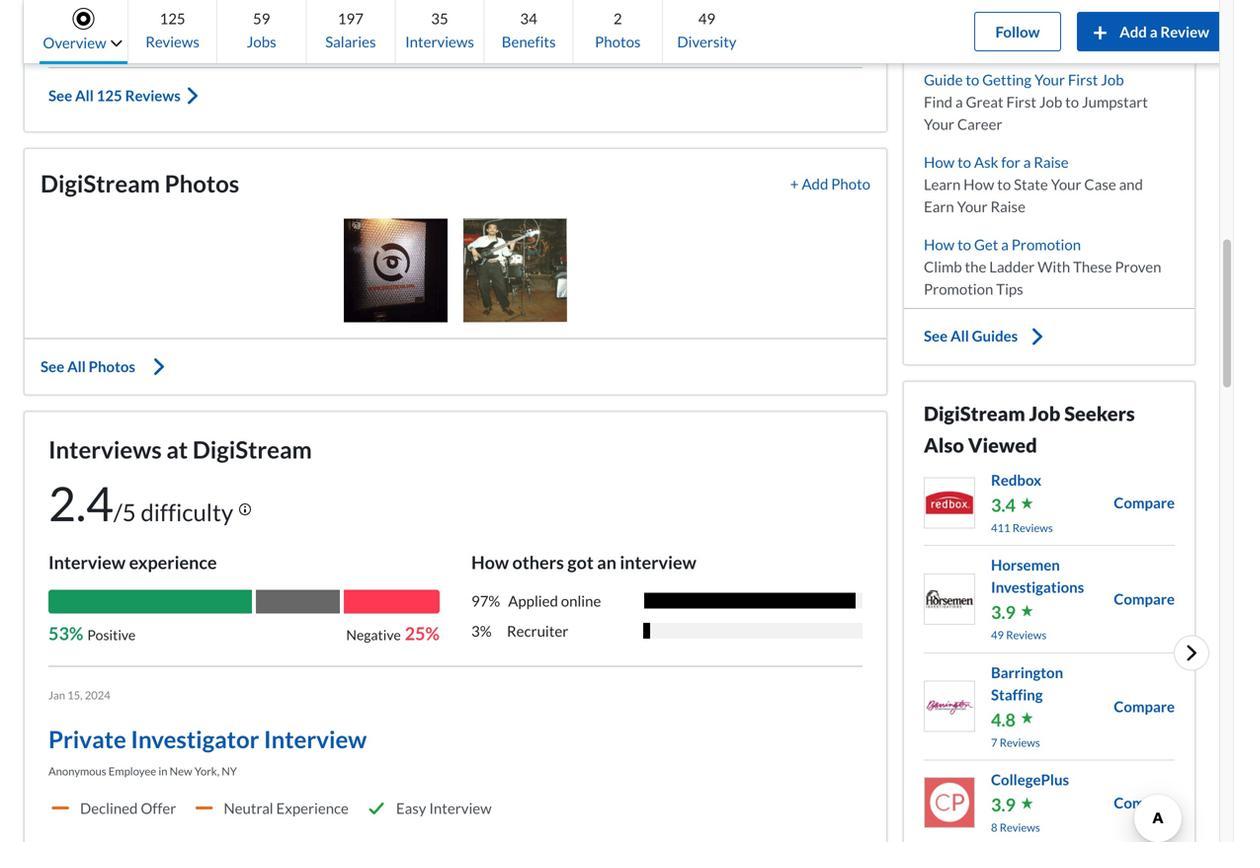 Task type: vqa. For each thing, say whether or not it's contained in the screenshot.


Task type: describe. For each thing, give the bounding box(es) containing it.
difficulty
[[141, 498, 233, 526]]

training is short, more like learning on the job caseload is unpredictable can be extremely slow at periods of time battling the weather while sitting in a car can be rough if not mentally strong
[[48, 10, 795, 47]]

+ add photo
[[790, 175, 870, 193]]

investigations
[[991, 578, 1084, 596]]

25%
[[405, 623, 440, 644]]

learn
[[924, 175, 961, 193]]

get
[[974, 235, 998, 253]]

job
[[301, 10, 320, 27]]

how to get a promotion climb the ladder with these proven promotion tips
[[924, 235, 1161, 298]]

photos for digistream
[[165, 169, 239, 198]]

how for how to ask for a raise learn how to state your case and earn your raise
[[924, 153, 955, 171]]

short,
[[112, 10, 147, 27]]

guides
[[972, 327, 1018, 345]]

see all photos
[[41, 358, 135, 375]]

97% applied online
[[471, 592, 601, 610]]

mentally
[[337, 31, 390, 47]]

diversity
[[677, 33, 737, 50]]

proven
[[1115, 258, 1161, 275]]

53% positive
[[48, 623, 136, 644]]

1 horizontal spatial first
[[1068, 70, 1098, 88]]

investigator
[[131, 726, 259, 754]]

49 reviews link
[[991, 626, 1114, 645]]

8 reviews link
[[991, 819, 1069, 838]]

0 horizontal spatial raise
[[990, 197, 1026, 215]]

0 vertical spatial interviews
[[405, 33, 474, 50]]

collegeplus link
[[991, 769, 1069, 791]]

declined
[[80, 800, 138, 818]]

anonymous employee in new york, ny
[[48, 765, 237, 779]]

add a review
[[1119, 22, 1209, 40]]

compare link for collegeplus
[[1114, 792, 1175, 815]]

jan
[[48, 689, 65, 702]]

8 reviews
[[991, 822, 1040, 835]]

jan 15, 2024
[[48, 689, 110, 702]]

2024
[[85, 689, 110, 702]]

1 horizontal spatial interview
[[264, 726, 367, 754]]

of
[[679, 10, 691, 27]]

2 digistream photo of: missing value image from the left
[[463, 219, 567, 322]]

periods
[[631, 10, 676, 27]]

barrington
[[991, 664, 1063, 681]]

see all guides link
[[904, 325, 1195, 349]]

strong
[[392, 31, 431, 47]]

staffing
[[991, 686, 1043, 704]]

compare for collegeplus
[[1114, 794, 1175, 812]]

0 horizontal spatial photos
[[89, 358, 135, 375]]

7
[[991, 736, 997, 750]]

extremely
[[522, 10, 583, 27]]

anonymous
[[48, 765, 106, 779]]

collegeplus logo image
[[925, 779, 974, 828]]

others
[[512, 552, 564, 573]]

horsemen investigations logo image
[[925, 575, 974, 624]]

3.9 for collegeplus
[[991, 794, 1016, 816]]

redbox logo image
[[925, 479, 974, 528]]

reviews for 8 reviews
[[1000, 822, 1040, 835]]

7 reviews
[[991, 736, 1040, 750]]

how down ask
[[964, 175, 994, 193]]

197 salaries
[[325, 9, 376, 50]]

how for how to get a promotion climb the ladder with these proven promotion tips
[[924, 235, 955, 253]]

time
[[694, 10, 721, 27]]

seekers
[[1064, 402, 1135, 426]]

weather
[[48, 31, 99, 47]]

digistream job seekers also viewed
[[924, 402, 1135, 457]]

+
[[790, 175, 799, 193]]

34
[[520, 9, 537, 27]]

if
[[303, 31, 311, 47]]

all for guides
[[950, 327, 969, 345]]

horsemen investigations
[[991, 556, 1084, 596]]

the inside the how to get a promotion climb the ladder with these proven promotion tips
[[965, 258, 986, 275]]

1 vertical spatial first
[[1006, 93, 1036, 110]]

49 for 49 reviews
[[991, 629, 1004, 642]]

caseload
[[323, 10, 378, 27]]

34 benefits
[[502, 9, 556, 50]]

1 horizontal spatial the
[[775, 10, 795, 27]]

411
[[991, 521, 1010, 535]]

how for how others got an interview
[[471, 552, 509, 573]]

+ add photo link
[[790, 173, 870, 195]]

all for photos
[[67, 358, 86, 375]]

next button image
[[1180, 641, 1203, 665]]

reviews for 49 reviews
[[1006, 629, 1047, 642]]

35 interviews
[[405, 9, 474, 50]]

viewed
[[968, 433, 1037, 457]]

private investigator interview link
[[48, 721, 367, 759]]

53%
[[48, 623, 83, 644]]

125 inside 'see all 125 reviews' link
[[96, 87, 122, 104]]

overview
[[43, 34, 106, 51]]

compare for redbox
[[1114, 494, 1175, 512]]

barrington staffing logo image
[[925, 682, 974, 732]]

reviews for 125 reviews
[[145, 33, 200, 50]]

0 vertical spatial can
[[480, 10, 501, 27]]

59
[[253, 9, 270, 27]]

applied
[[508, 592, 558, 610]]

with
[[1038, 258, 1070, 275]]

2
[[613, 9, 622, 27]]

2.4 /5 difficulty
[[48, 475, 233, 531]]

a inside guide to getting your first job find a great first job to jumpstart your career
[[955, 93, 963, 110]]

how others got an interview
[[471, 552, 696, 573]]

follow button
[[974, 12, 1061, 51]]

also
[[924, 433, 964, 457]]

neutral experience
[[224, 800, 349, 818]]

125 inside the 125 reviews
[[160, 9, 185, 27]]

expert career advice
[[924, 26, 1105, 49]]

compare link for horsemen investigations
[[1114, 588, 1175, 611]]

all for 125
[[75, 87, 94, 104]]

0 vertical spatial add
[[1119, 22, 1147, 40]]

on
[[260, 10, 276, 27]]

see for see all 125 reviews
[[48, 87, 72, 104]]

horsemen
[[991, 556, 1060, 574]]

redbox
[[991, 471, 1042, 489]]

2 vertical spatial interview
[[429, 800, 492, 818]]

like
[[184, 10, 206, 27]]

in inside training is short, more like learning on the job caseload is unpredictable can be extremely slow at periods of time battling the weather while sitting in a car can be rough if not mentally strong
[[178, 31, 189, 47]]

jumpstart
[[1082, 93, 1148, 110]]

add a review link
[[1077, 12, 1225, 51]]

to down for
[[997, 175, 1011, 193]]

photos for 2
[[595, 33, 641, 50]]

your down find
[[924, 115, 954, 133]]

guide to getting your first job link
[[924, 68, 1175, 91]]

york,
[[194, 765, 219, 779]]

redbox link
[[991, 469, 1053, 491]]



Task type: locate. For each thing, give the bounding box(es) containing it.
got
[[567, 552, 594, 573]]

a inside "how to ask for a raise learn how to state your case and earn your raise"
[[1023, 153, 1031, 171]]

these
[[1073, 258, 1112, 275]]

is up mentally
[[381, 10, 391, 27]]

interviews
[[405, 33, 474, 50], [48, 436, 162, 464]]

benefits
[[502, 33, 556, 50]]

how up 97% in the bottom left of the page
[[471, 552, 509, 573]]

reviews right 411
[[1012, 521, 1053, 535]]

is up while
[[100, 10, 110, 27]]

reviews right 7
[[1000, 736, 1040, 750]]

see all 125 reviews link
[[48, 67, 863, 108]]

add right +
[[802, 175, 828, 193]]

see for see all photos
[[41, 358, 64, 375]]

2 horizontal spatial interview
[[429, 800, 492, 818]]

reviews inside 'see all 125 reviews' link
[[125, 87, 181, 104]]

reviews inside 49 reviews link
[[1006, 629, 1047, 642]]

0 vertical spatial at
[[616, 10, 628, 27]]

and
[[1119, 175, 1143, 193]]

1 vertical spatial all
[[950, 327, 969, 345]]

4 compare link from the top
[[1114, 792, 1175, 815]]

great
[[966, 93, 1003, 110]]

how inside the how to get a promotion climb the ladder with these proven promotion tips
[[924, 235, 955, 253]]

interviews up 2.4
[[48, 436, 162, 464]]

0 horizontal spatial add
[[802, 175, 828, 193]]

easy
[[396, 800, 426, 818]]

1 vertical spatial career
[[957, 115, 1002, 133]]

0 horizontal spatial the
[[278, 10, 298, 27]]

1 horizontal spatial digistream photo of: missing value image
[[463, 219, 567, 322]]

125 reviews
[[145, 9, 200, 50]]

job down guide to getting your first job link
[[1039, 93, 1062, 110]]

reviews down the more
[[145, 33, 200, 50]]

job up jumpstart
[[1101, 70, 1124, 88]]

employee
[[108, 765, 156, 779]]

3.9 up 49 reviews
[[991, 602, 1016, 623]]

negative 25%
[[346, 623, 440, 644]]

125 up sitting at the left of the page
[[160, 9, 185, 27]]

1 vertical spatial 3.9
[[991, 794, 1016, 816]]

to up the great at top right
[[966, 70, 979, 88]]

1 vertical spatial digistream
[[924, 402, 1025, 426]]

career up getting
[[984, 26, 1042, 49]]

a right for
[[1023, 153, 1031, 171]]

0 horizontal spatial be
[[247, 31, 262, 47]]

digistream for digistream photos
[[41, 169, 160, 198]]

1 horizontal spatial be
[[504, 10, 519, 27]]

0 vertical spatial first
[[1068, 70, 1098, 88]]

125
[[160, 9, 185, 27], [96, 87, 122, 104]]

1 digistream photo of: missing value image from the left
[[344, 219, 448, 322]]

1 vertical spatial in
[[158, 765, 167, 779]]

private
[[48, 726, 126, 754]]

49 right the of
[[698, 9, 715, 27]]

case
[[1084, 175, 1116, 193]]

at right slow
[[616, 10, 628, 27]]

in left new
[[158, 765, 167, 779]]

while
[[102, 31, 134, 47]]

the right on
[[278, 10, 298, 27]]

barrington staffing link
[[991, 662, 1114, 706]]

1 vertical spatial at
[[166, 436, 188, 464]]

0 vertical spatial career
[[984, 26, 1042, 49]]

a left car
[[192, 31, 199, 47]]

125 down while
[[96, 87, 122, 104]]

2 3.9 from the top
[[991, 794, 1016, 816]]

raise down state
[[990, 197, 1026, 215]]

7 reviews link
[[991, 734, 1114, 752]]

1 vertical spatial can
[[223, 31, 244, 47]]

1 horizontal spatial 125
[[160, 9, 185, 27]]

0 vertical spatial in
[[178, 31, 189, 47]]

the
[[278, 10, 298, 27], [775, 10, 795, 27], [965, 258, 986, 275]]

3.9 for horsemen investigations
[[991, 602, 1016, 623]]

4.8
[[991, 709, 1016, 731]]

career down the great at top right
[[957, 115, 1002, 133]]

reviews up barrington
[[1006, 629, 1047, 642]]

0 horizontal spatial interview
[[48, 552, 126, 573]]

0 vertical spatial 125
[[160, 9, 185, 27]]

3 compare from the top
[[1114, 698, 1175, 716]]

2 compare link from the top
[[1114, 588, 1175, 611]]

1 horizontal spatial add
[[1119, 22, 1147, 40]]

0 vertical spatial 49
[[698, 9, 715, 27]]

2 vertical spatial see
[[41, 358, 64, 375]]

3 compare link from the top
[[1114, 696, 1175, 718]]

add
[[1119, 22, 1147, 40], [802, 175, 828, 193]]

compare for barrington staffing
[[1114, 698, 1175, 716]]

digistream photo of: missing value image
[[344, 219, 448, 322], [463, 219, 567, 322]]

promotion up with
[[1011, 235, 1081, 253]]

in down like
[[178, 31, 189, 47]]

59 jobs
[[247, 9, 276, 50]]

2 vertical spatial job
[[1029, 402, 1060, 426]]

raise up state
[[1034, 153, 1069, 171]]

0 vertical spatial all
[[75, 87, 94, 104]]

0 vertical spatial interview
[[48, 552, 126, 573]]

car
[[201, 31, 220, 47]]

digistream up "viewed"
[[924, 402, 1025, 426]]

recruiter
[[507, 622, 568, 640]]

reviews inside 7 reviews link
[[1000, 736, 1040, 750]]

1 horizontal spatial at
[[616, 10, 628, 27]]

1 horizontal spatial raise
[[1034, 153, 1069, 171]]

your right getting
[[1034, 70, 1065, 88]]

ny
[[222, 765, 237, 779]]

experience
[[276, 800, 349, 818]]

new
[[170, 765, 192, 779]]

0 horizontal spatial 49
[[698, 9, 715, 27]]

2 horizontal spatial photos
[[595, 33, 641, 50]]

1 horizontal spatial 49
[[991, 629, 1004, 642]]

your right the earn
[[957, 197, 988, 215]]

0 horizontal spatial first
[[1006, 93, 1036, 110]]

is
[[100, 10, 110, 27], [381, 10, 391, 27]]

1 horizontal spatial interviews
[[405, 33, 474, 50]]

1 vertical spatial 49
[[991, 629, 1004, 642]]

interview
[[620, 552, 696, 573]]

sitting
[[137, 31, 175, 47]]

career inside guide to getting your first job find a great first job to jumpstart your career
[[957, 115, 1002, 133]]

to for how to ask for a raise
[[957, 153, 971, 171]]

2 photos
[[595, 9, 641, 50]]

2 horizontal spatial digistream
[[924, 402, 1025, 426]]

1 vertical spatial interview
[[264, 726, 367, 754]]

1 horizontal spatial can
[[480, 10, 501, 27]]

1 vertical spatial photos
[[165, 169, 239, 198]]

1 vertical spatial be
[[247, 31, 262, 47]]

how to ask for a raise learn how to state your case and earn your raise
[[924, 153, 1143, 215]]

0 vertical spatial raise
[[1034, 153, 1069, 171]]

0 horizontal spatial can
[[223, 31, 244, 47]]

interview up experience
[[264, 726, 367, 754]]

0 vertical spatial promotion
[[1011, 235, 1081, 253]]

0 vertical spatial 3.9
[[991, 602, 1016, 623]]

1 3.9 from the top
[[991, 602, 1016, 623]]

3.9 up 8
[[991, 794, 1016, 816]]

49
[[698, 9, 715, 27], [991, 629, 1004, 642]]

reviews inside 8 reviews link
[[1000, 822, 1040, 835]]

3.4
[[991, 494, 1016, 516]]

2 horizontal spatial the
[[965, 258, 986, 275]]

horsemen investigations link
[[991, 554, 1114, 599]]

0 vertical spatial be
[[504, 10, 519, 27]]

/5
[[113, 498, 136, 526]]

how up 'learn'
[[924, 153, 955, 171]]

unpredictable
[[393, 10, 478, 27]]

how to get a promotion link
[[924, 233, 1175, 256]]

1 horizontal spatial in
[[178, 31, 189, 47]]

salaries
[[325, 33, 376, 50]]

interview
[[48, 552, 126, 573], [264, 726, 367, 754], [429, 800, 492, 818]]

follow
[[995, 22, 1040, 40]]

tips
[[996, 280, 1023, 298]]

be left 34
[[504, 10, 519, 27]]

1 is from the left
[[100, 10, 110, 27]]

raise
[[1034, 153, 1069, 171], [990, 197, 1026, 215]]

state
[[1014, 175, 1048, 193]]

1 vertical spatial job
[[1039, 93, 1062, 110]]

interview experience
[[48, 552, 217, 573]]

first
[[1068, 70, 1098, 88], [1006, 93, 1036, 110]]

to down guide to getting your first job link
[[1065, 93, 1079, 110]]

49 diversity
[[677, 9, 737, 50]]

1 horizontal spatial promotion
[[1011, 235, 1081, 253]]

411 reviews link
[[991, 519, 1053, 537]]

interviews down 35 at the top left
[[405, 33, 474, 50]]

a inside add a review link
[[1150, 22, 1158, 40]]

49 for 49 diversity
[[698, 9, 715, 27]]

49 reviews
[[991, 629, 1047, 642]]

how up climb
[[924, 235, 955, 253]]

not
[[314, 31, 334, 47]]

interview down 2.4
[[48, 552, 126, 573]]

more
[[150, 10, 182, 27]]

earn
[[924, 197, 954, 215]]

interview right easy
[[429, 800, 492, 818]]

job inside digistream job seekers also viewed
[[1029, 402, 1060, 426]]

guide to getting your first job find a great first job to jumpstart your career
[[924, 70, 1148, 133]]

battling
[[724, 10, 772, 27]]

rough
[[265, 31, 300, 47]]

49 up barrington
[[991, 629, 1004, 642]]

digistream for digistream job seekers also viewed
[[924, 402, 1025, 426]]

barrington staffing
[[991, 664, 1063, 704]]

first up jumpstart
[[1068, 70, 1098, 88]]

1 horizontal spatial digistream
[[192, 436, 312, 464]]

0 horizontal spatial digistream
[[41, 169, 160, 198]]

0 vertical spatial digistream
[[41, 169, 160, 198]]

at up difficulty
[[166, 436, 188, 464]]

digistream inside digistream job seekers also viewed
[[924, 402, 1025, 426]]

see for see all guides
[[924, 327, 948, 345]]

can down the learning
[[223, 31, 244, 47]]

0 vertical spatial photos
[[595, 33, 641, 50]]

digistream photos
[[41, 169, 239, 198]]

2 vertical spatial photos
[[89, 358, 135, 375]]

1 horizontal spatial is
[[381, 10, 391, 27]]

easy interview
[[396, 800, 492, 818]]

0 horizontal spatial 125
[[96, 87, 122, 104]]

compare
[[1114, 494, 1175, 512], [1114, 590, 1175, 608], [1114, 698, 1175, 716], [1114, 794, 1175, 812]]

reviews inside 411 reviews link
[[1012, 521, 1053, 535]]

to left get
[[957, 235, 971, 253]]

be down 59
[[247, 31, 262, 47]]

interviews at digistream
[[48, 436, 312, 464]]

digistream up difficulty
[[192, 436, 312, 464]]

0 horizontal spatial promotion
[[924, 280, 993, 298]]

0 horizontal spatial in
[[158, 765, 167, 779]]

photos
[[595, 33, 641, 50], [165, 169, 239, 198], [89, 358, 135, 375]]

1 vertical spatial promotion
[[924, 280, 993, 298]]

at inside training is short, more like learning on the job caseload is unpredictable can be extremely slow at periods of time battling the weather while sitting in a car can be rough if not mentally strong
[[616, 10, 628, 27]]

reviews right 8
[[1000, 822, 1040, 835]]

1 vertical spatial 125
[[96, 87, 122, 104]]

2 is from the left
[[381, 10, 391, 27]]

1 vertical spatial interviews
[[48, 436, 162, 464]]

slow
[[585, 10, 613, 27]]

1 horizontal spatial photos
[[165, 169, 239, 198]]

1 compare from the top
[[1114, 494, 1175, 512]]

getting
[[982, 70, 1032, 88]]

positive
[[87, 627, 136, 644]]

compare link for redbox
[[1114, 492, 1175, 514]]

2 vertical spatial all
[[67, 358, 86, 375]]

to left ask
[[957, 153, 971, 171]]

compare link
[[1114, 492, 1175, 514], [1114, 588, 1175, 611], [1114, 696, 1175, 718], [1114, 792, 1175, 815]]

reviews for 411 reviews
[[1012, 521, 1053, 535]]

97%
[[471, 592, 500, 610]]

to
[[966, 70, 979, 88], [1065, 93, 1079, 110], [957, 153, 971, 171], [997, 175, 1011, 193], [957, 235, 971, 253]]

2 vertical spatial digistream
[[192, 436, 312, 464]]

reviews down sitting at the left of the page
[[125, 87, 181, 104]]

job up "viewed"
[[1029, 402, 1060, 426]]

0 horizontal spatial is
[[100, 10, 110, 27]]

the down get
[[965, 258, 986, 275]]

digistream
[[41, 169, 160, 198], [924, 402, 1025, 426], [192, 436, 312, 464]]

1 vertical spatial raise
[[990, 197, 1026, 215]]

declined offer
[[80, 800, 176, 818]]

1 vertical spatial add
[[802, 175, 828, 193]]

promotion down climb
[[924, 280, 993, 298]]

reviews for 7 reviews
[[1000, 736, 1040, 750]]

to inside the how to get a promotion climb the ladder with these proven promotion tips
[[957, 235, 971, 253]]

0 horizontal spatial at
[[166, 436, 188, 464]]

first down getting
[[1006, 93, 1036, 110]]

0 horizontal spatial digistream photo of: missing value image
[[344, 219, 448, 322]]

to for how to get a promotion
[[957, 235, 971, 253]]

0 vertical spatial job
[[1101, 70, 1124, 88]]

ask
[[974, 153, 998, 171]]

1 vertical spatial see
[[924, 327, 948, 345]]

a inside the how to get a promotion climb the ladder with these proven promotion tips
[[1001, 235, 1009, 253]]

a right find
[[955, 93, 963, 110]]

4 compare from the top
[[1114, 794, 1175, 812]]

see all 125 reviews
[[48, 87, 181, 104]]

digistream down see all 125 reviews
[[41, 169, 160, 198]]

a right get
[[1001, 235, 1009, 253]]

2 compare from the top
[[1114, 590, 1175, 608]]

compare for horsemen investigations
[[1114, 590, 1175, 608]]

0 vertical spatial see
[[48, 87, 72, 104]]

add left review
[[1119, 22, 1147, 40]]

your down how to ask for a raise link on the right
[[1051, 175, 1081, 193]]

in
[[178, 31, 189, 47], [158, 765, 167, 779]]

to for guide to getting your first job
[[966, 70, 979, 88]]

learning
[[208, 10, 258, 27]]

0 horizontal spatial interviews
[[48, 436, 162, 464]]

advice
[[1045, 26, 1105, 49]]

a left review
[[1150, 22, 1158, 40]]

a inside training is short, more like learning on the job caseload is unpredictable can be extremely slow at periods of time battling the weather while sitting in a car can be rough if not mentally strong
[[192, 31, 199, 47]]

49 inside 49 diversity
[[698, 9, 715, 27]]

can left 34
[[480, 10, 501, 27]]

the right battling
[[775, 10, 795, 27]]

photo
[[831, 175, 870, 193]]

1 compare link from the top
[[1114, 492, 1175, 514]]

compare link for barrington staffing
[[1114, 696, 1175, 718]]



